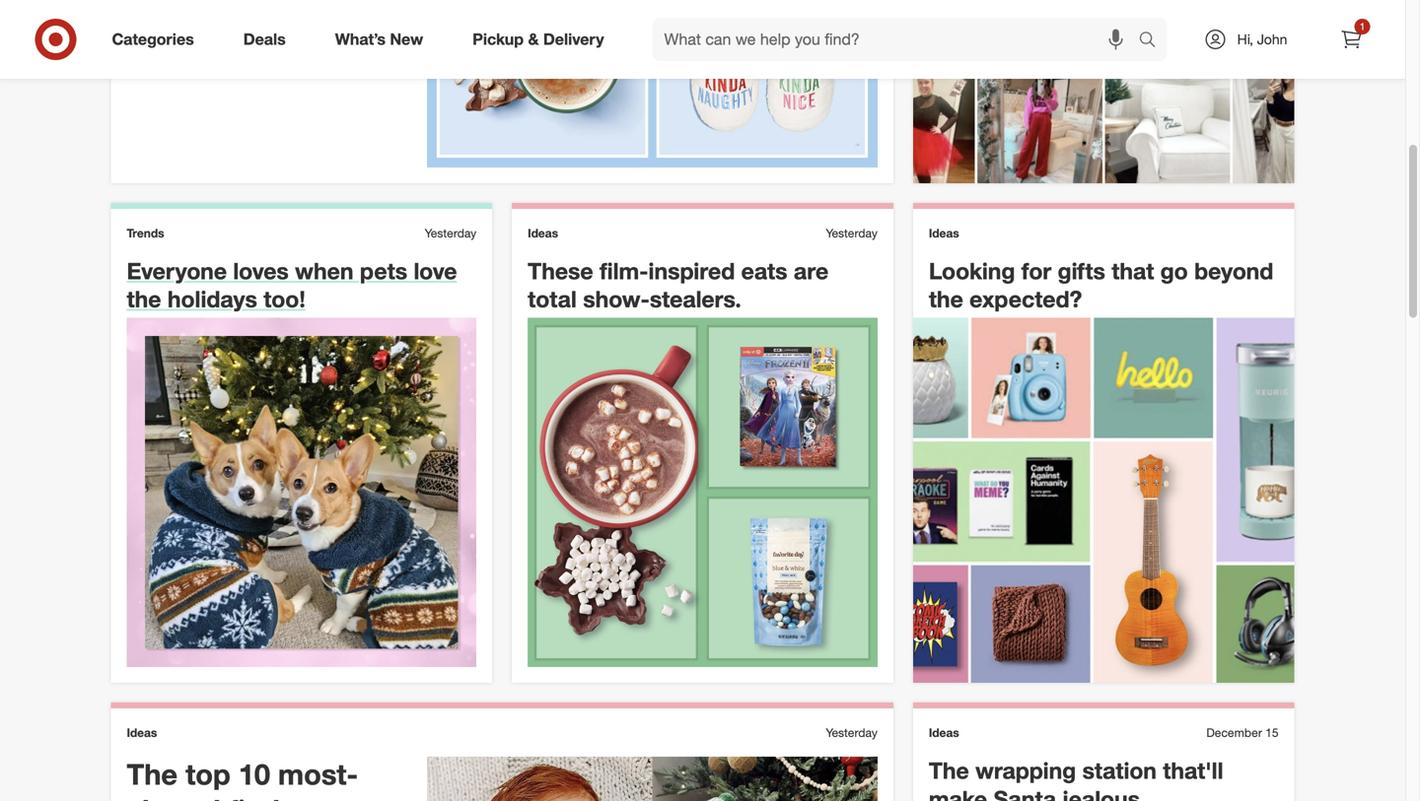 Task type: locate. For each thing, give the bounding box(es) containing it.
&
[[528, 30, 539, 49]]

december
[[1206, 726, 1262, 741]]

the
[[127, 286, 161, 313], [929, 286, 963, 313]]

1 the from the left
[[127, 286, 161, 313]]

What can we help you find? suggestions appear below search field
[[652, 18, 1143, 61]]

these film-inspired eats are total show-stealers.
[[528, 257, 829, 313]]

pickup & delivery
[[473, 30, 604, 49]]

top
[[186, 758, 230, 793]]

everyone
[[127, 257, 227, 285]]

1 horizontal spatial the
[[929, 758, 969, 785]]

search
[[1130, 32, 1177, 51]]

1
[[1360, 20, 1365, 33]]

0 horizontal spatial the
[[127, 286, 161, 313]]

beyond
[[1194, 257, 1273, 285]]

go
[[1160, 257, 1188, 285]]

stealers.
[[650, 286, 741, 313]]

the down looking
[[929, 286, 963, 313]]

the inside the top 10 most- shared finds.
[[127, 758, 178, 793]]

yesterday for these film-inspired eats are total show-stealers.
[[826, 226, 877, 240]]

pets
[[360, 257, 407, 285]]

expected?
[[970, 286, 1082, 313]]

the up shared
[[127, 758, 178, 793]]

these film-inspired eats are total show-stealers. image
[[528, 318, 877, 668]]

new
[[390, 30, 423, 49]]

these
[[528, 257, 593, 285]]

1 link
[[1330, 18, 1373, 61]]

ideas
[[528, 226, 558, 240], [929, 226, 959, 240], [127, 726, 157, 741], [929, 726, 959, 741]]

what's new
[[335, 30, 423, 49]]

are
[[794, 257, 829, 285]]

the for the wrapping station that'll make santa jealous.
[[929, 758, 969, 785]]

holiday brunch ideas the whole fam will crave. image
[[427, 0, 877, 167]]

the down everyone
[[127, 286, 161, 313]]

10
[[238, 758, 270, 793]]

yesterday
[[425, 226, 476, 240], [826, 226, 877, 240], [826, 726, 877, 741]]

2 the from the left
[[929, 286, 963, 313]]

ideas up shared
[[127, 726, 157, 741]]

deals link
[[227, 18, 310, 61]]

the wrapping station that'll make santa jealous.
[[929, 758, 1223, 802]]

hi,
[[1237, 31, 1253, 48]]

the up make
[[929, 758, 969, 785]]

the inside "looking for gifts that go beyond the expected?"
[[929, 286, 963, 313]]

make
[[929, 786, 987, 802]]

trends
[[127, 226, 164, 240]]

that'll
[[1163, 758, 1223, 785]]

show-
[[583, 286, 650, 313]]

pickup
[[473, 30, 524, 49]]

yesterday for everyone loves when pets love the holidays too!
[[425, 226, 476, 240]]

the
[[127, 758, 178, 793], [929, 758, 969, 785]]

the inside the wrapping station that'll make santa jealous.
[[929, 758, 969, 785]]

for
[[1021, 257, 1051, 285]]

collage of gift ideas image
[[913, 318, 1294, 683]]

station
[[1082, 758, 1157, 785]]

finds.
[[228, 793, 302, 802]]

the top 10 most- shared finds.
[[127, 758, 358, 802]]

2 the from the left
[[929, 758, 969, 785]]

0 horizontal spatial the
[[127, 758, 178, 793]]

1 horizontal spatial the
[[929, 286, 963, 313]]

ideas up make
[[929, 726, 959, 741]]

shared
[[127, 793, 220, 802]]

categories
[[112, 30, 194, 49]]

most-
[[278, 758, 358, 793]]

total
[[528, 286, 577, 313]]

john
[[1257, 31, 1287, 48]]

1 the from the left
[[127, 758, 178, 793]]

inspired
[[648, 257, 735, 285]]

gifts
[[1058, 257, 1105, 285]]



Task type: describe. For each thing, give the bounding box(es) containing it.
hi, john
[[1237, 31, 1287, 48]]

categories link
[[95, 18, 219, 61]]

wrapping
[[975, 758, 1076, 785]]

that
[[1112, 257, 1154, 285]]

holidays
[[167, 286, 257, 313]]

collage of people showing off their #targetstyle image
[[913, 0, 1294, 183]]

eats
[[741, 257, 787, 285]]

pickup & delivery link
[[456, 18, 629, 61]]

ideas up looking
[[929, 226, 959, 240]]

what's
[[335, 30, 386, 49]]

santa
[[994, 786, 1056, 802]]

too!
[[263, 286, 305, 313]]

delivery
[[543, 30, 604, 49]]

looking
[[929, 257, 1015, 285]]

what's new link
[[318, 18, 448, 61]]

love
[[414, 257, 457, 285]]

december 15
[[1206, 726, 1279, 741]]

15
[[1265, 726, 1279, 741]]

the inside everyone loves when pets love the holidays too!
[[127, 286, 161, 313]]

everyone loves when pets love the holidays too! image
[[127, 318, 476, 668]]

everyone loves when pets love the holidays too!
[[127, 257, 457, 313]]

film-
[[600, 257, 648, 285]]

deals
[[243, 30, 286, 49]]

the top 10 most-shared finds. image
[[427, 758, 877, 802]]

yesterday for the top 10 most- shared finds.
[[826, 726, 877, 741]]

ideas up these
[[528, 226, 558, 240]]

looking for gifts that go beyond the expected?
[[929, 257, 1273, 313]]

search button
[[1130, 18, 1177, 65]]

the for the top 10 most- shared finds.
[[127, 758, 178, 793]]

loves
[[233, 257, 289, 285]]

when
[[295, 257, 354, 285]]

jealous.
[[1062, 786, 1146, 802]]



Task type: vqa. For each thing, say whether or not it's contained in the screenshot.
Q&A
no



